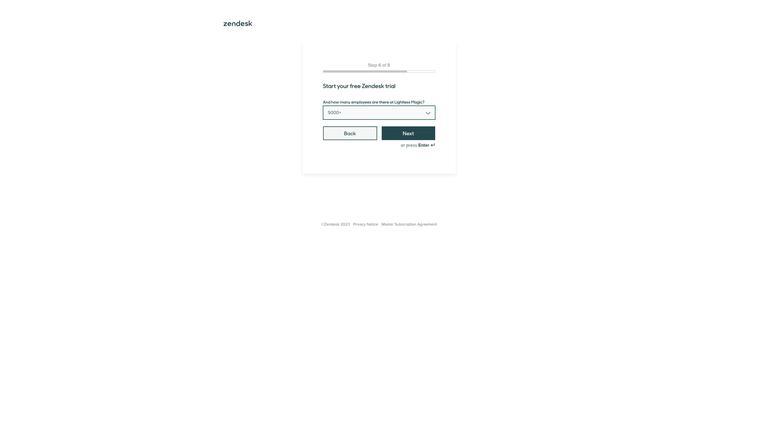 Task type: describe. For each thing, give the bounding box(es) containing it.
your
[[337, 82, 349, 90]]

employees
[[352, 99, 372, 105]]

at
[[390, 99, 394, 105]]

enter
[[419, 143, 430, 148]]

privacy notice link
[[354, 222, 379, 227]]

step 6 of 8
[[368, 62, 390, 68]]

subscription
[[395, 222, 417, 227]]

start your free zendesk trial
[[323, 82, 396, 90]]

lightless
[[395, 99, 411, 105]]

there
[[380, 99, 389, 105]]

of
[[383, 62, 387, 68]]

press
[[407, 143, 418, 148]]

and how many employees are there at lightless magic ?
[[323, 99, 425, 105]]

and
[[323, 99, 331, 105]]

©zendesk 2023 link
[[321, 222, 350, 227]]

master subscription agreement
[[382, 222, 437, 227]]

notice
[[367, 222, 379, 227]]

zendesk image
[[224, 21, 252, 26]]

many
[[340, 99, 351, 105]]

enter image
[[431, 143, 436, 148]]

2023
[[341, 222, 350, 227]]



Task type: vqa. For each thing, say whether or not it's contained in the screenshot.
the rightmost my
no



Task type: locate. For each thing, give the bounding box(es) containing it.
8
[[388, 62, 390, 68]]

free
[[350, 82, 361, 90]]

start
[[323, 82, 336, 90]]

6
[[379, 62, 382, 68]]

how
[[332, 99, 340, 105]]

privacy
[[354, 222, 366, 227]]

magic
[[412, 99, 423, 105]]

agreement
[[418, 222, 437, 227]]

privacy notice
[[354, 222, 379, 227]]

?
[[423, 99, 425, 105]]

next
[[403, 130, 414, 137]]

©zendesk 2023
[[321, 222, 350, 227]]

trial
[[386, 82, 396, 90]]

are
[[372, 99, 379, 105]]

©zendesk
[[321, 222, 340, 227]]

zendesk
[[362, 82, 385, 90]]

or
[[401, 143, 405, 148]]

or press enter
[[401, 143, 430, 148]]

step
[[368, 62, 378, 68]]

next button
[[382, 127, 436, 140]]

back button
[[323, 127, 378, 140]]

master subscription agreement link
[[382, 222, 437, 227]]

back
[[344, 130, 356, 137]]

master
[[382, 222, 394, 227]]



